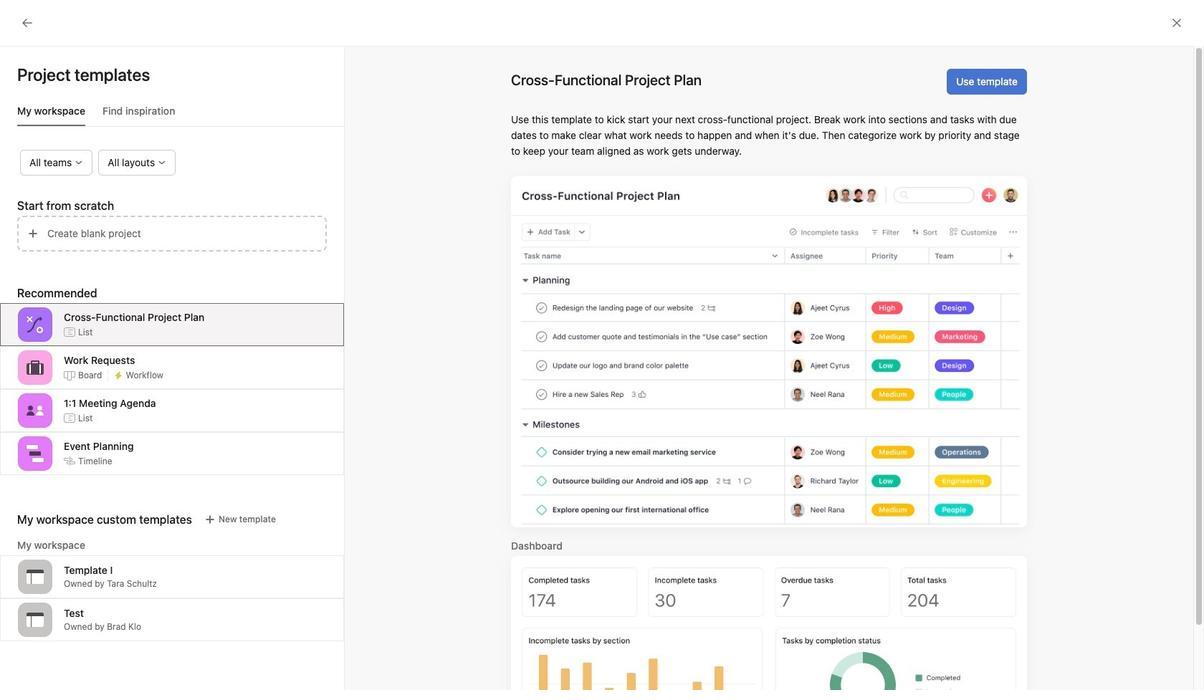 Task type: vqa. For each thing, say whether or not it's contained in the screenshot.
third Mark complete option from the top of the page
no



Task type: describe. For each thing, give the bounding box(es) containing it.
computer image
[[836, 560, 853, 577]]

teams element
[[0, 584, 172, 635]]

event planning image
[[27, 445, 44, 463]]

global element
[[0, 35, 172, 121]]

go back image
[[22, 17, 33, 29]]

projects element
[[0, 394, 172, 584]]

1 template image from the top
[[27, 569, 44, 586]]

insights element
[[0, 131, 172, 228]]

2 mark complete checkbox from the top
[[268, 386, 285, 403]]

hide sidebar image
[[19, 11, 30, 23]]

1:1 meeting agenda image
[[27, 402, 44, 420]]

2 template image from the top
[[27, 612, 44, 629]]



Task type: locate. For each thing, give the bounding box(es) containing it.
0 vertical spatial template image
[[27, 569, 44, 586]]

bug image
[[561, 611, 578, 629]]

mark complete image
[[268, 334, 285, 351]]

Mark complete checkbox
[[268, 334, 285, 351], [268, 386, 285, 403]]

megaphone image
[[836, 611, 853, 629]]

cross-functional project plan image
[[27, 316, 44, 333]]

ribbon image
[[561, 560, 578, 577]]

starred element
[[0, 228, 172, 394]]

1 vertical spatial template image
[[27, 612, 44, 629]]

mark complete checkbox down mark complete icon
[[268, 386, 285, 403]]

1 vertical spatial mark complete checkbox
[[268, 386, 285, 403]]

list item
[[254, 278, 1114, 304], [254, 304, 1114, 330], [254, 330, 1114, 356], [254, 356, 1114, 381], [271, 546, 546, 590]]

0 vertical spatial mark complete checkbox
[[268, 334, 285, 351]]

mark complete checkbox up mark complete image
[[268, 334, 285, 351]]

1 mark complete checkbox from the top
[[268, 334, 285, 351]]

work requests image
[[27, 359, 44, 376]]

template image
[[27, 569, 44, 586], [27, 612, 44, 629]]

tab list
[[17, 103, 344, 127]]

mark complete image
[[268, 386, 285, 403]]

close image
[[1172, 17, 1183, 29]]

list box
[[433, 6, 777, 29]]



